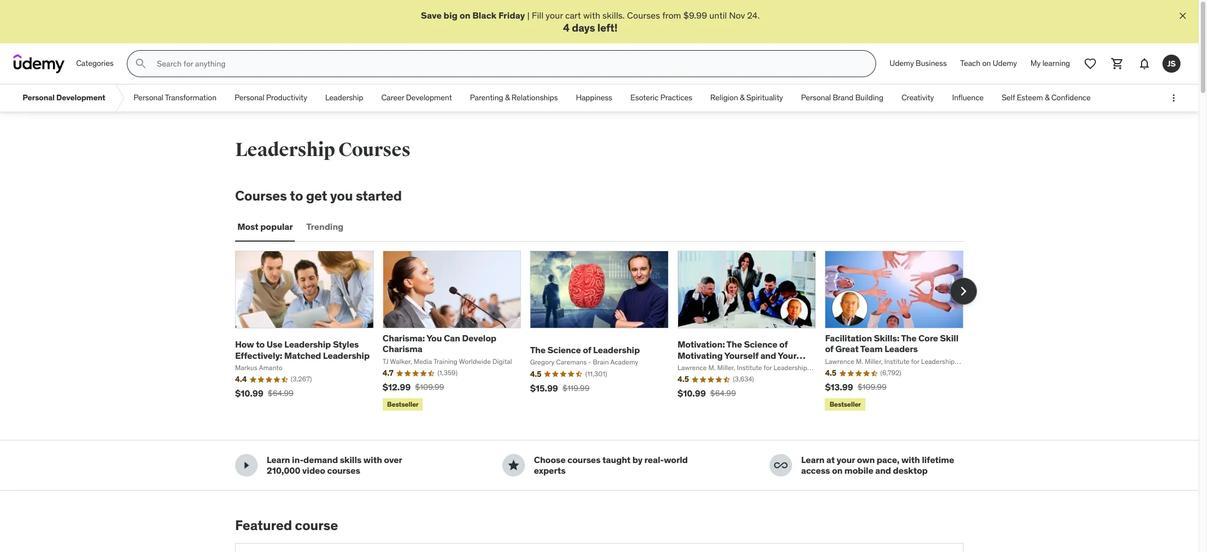 Task type: describe. For each thing, give the bounding box(es) containing it.
1 udemy from the left
[[890, 58, 914, 68]]

with inside save big on black friday | fill your cart with skills. courses from $9.99 until nov 24. 4 days left!
[[583, 10, 601, 21]]

charisma: you can develop charisma link
[[383, 333, 497, 355]]

most popular
[[237, 221, 293, 233]]

at
[[827, 455, 835, 466]]

close image
[[1178, 10, 1189, 21]]

desktop
[[893, 466, 928, 477]]

save big on black friday | fill your cart with skills. courses from $9.99 until nov 24. 4 days left!
[[421, 10, 760, 35]]

with inside learn in-demand skills with over 210,000 video courses
[[364, 455, 382, 466]]

courses inside learn in-demand skills with over 210,000 video courses
[[327, 466, 360, 477]]

motivation: the science of motivating yourself and your team link
[[678, 339, 806, 372]]

with inside learn at your own pace, with lifetime access on mobile and desktop
[[902, 455, 920, 466]]

can
[[444, 333, 460, 344]]

medium image for learn in-demand skills with over 210,000 video courses
[[240, 459, 253, 473]]

course
[[295, 518, 338, 535]]

3 & from the left
[[1045, 93, 1050, 103]]

you
[[330, 187, 353, 205]]

2 udemy from the left
[[993, 58, 1017, 68]]

most
[[237, 221, 259, 233]]

learn in-demand skills with over 210,000 video courses
[[267, 455, 402, 477]]

personal brand building
[[801, 93, 884, 103]]

effectively:
[[235, 350, 282, 361]]

esoteric
[[631, 93, 659, 103]]

career development
[[381, 93, 452, 103]]

24.
[[747, 10, 760, 21]]

0 horizontal spatial science
[[548, 345, 581, 356]]

happiness
[[576, 93, 613, 103]]

motivating
[[678, 350, 723, 361]]

development for career development
[[406, 93, 452, 103]]

& for parenting
[[505, 93, 510, 103]]

learn for learn in-demand skills with over 210,000 video courses
[[267, 455, 290, 466]]

skills
[[340, 455, 362, 466]]

udemy business link
[[883, 50, 954, 77]]

4
[[563, 21, 570, 35]]

to for use
[[256, 339, 265, 350]]

use
[[267, 339, 283, 350]]

2 vertical spatial courses
[[235, 187, 287, 205]]

arrow pointing to subcategory menu links image
[[114, 85, 125, 112]]

religion
[[711, 93, 738, 103]]

|
[[528, 10, 530, 21]]

business
[[916, 58, 947, 68]]

spirituality
[[747, 93, 783, 103]]

on inside save big on black friday | fill your cart with skills. courses from $9.99 until nov 24. 4 days left!
[[460, 10, 471, 21]]

facilitation
[[825, 333, 872, 344]]

self esteem & confidence link
[[993, 85, 1100, 112]]

personal transformation
[[134, 93, 217, 103]]

team inside facilitation skills: the core skill of great team leaders
[[861, 344, 883, 355]]

over
[[384, 455, 402, 466]]

parenting & relationships link
[[461, 85, 567, 112]]

religion & spirituality
[[711, 93, 783, 103]]

black
[[473, 10, 497, 21]]

personal for personal transformation
[[134, 93, 163, 103]]

confidence
[[1052, 93, 1091, 103]]

personal development link
[[14, 85, 114, 112]]

nov
[[730, 10, 745, 21]]

skills.
[[603, 10, 625, 21]]

building
[[856, 93, 884, 103]]

cart
[[565, 10, 581, 21]]

carousel element
[[235, 251, 978, 414]]

& for religion
[[740, 93, 745, 103]]

left!
[[598, 21, 618, 35]]

the science of leadership link
[[530, 345, 640, 356]]

skills:
[[874, 333, 900, 344]]

esoteric practices link
[[622, 85, 702, 112]]

influence link
[[944, 85, 993, 112]]

save
[[421, 10, 442, 21]]

teach on udemy
[[961, 58, 1017, 68]]

creativity
[[902, 93, 934, 103]]

big
[[444, 10, 458, 21]]

you
[[427, 333, 442, 344]]

creativity link
[[893, 85, 944, 112]]

2 horizontal spatial on
[[983, 58, 991, 68]]

personal productivity
[[235, 93, 307, 103]]

courses inside 'choose courses taught by real-world experts'
[[568, 455, 601, 466]]

brand
[[833, 93, 854, 103]]

leadership courses
[[235, 138, 411, 162]]

leadership inside leadership link
[[325, 93, 363, 103]]

and inside learn at your own pace, with lifetime access on mobile and desktop
[[876, 466, 892, 477]]

featured
[[235, 518, 292, 535]]

friday
[[499, 10, 525, 21]]

practices
[[661, 93, 693, 103]]

own
[[857, 455, 875, 466]]

leaders
[[885, 344, 918, 355]]

popular
[[260, 221, 293, 233]]

how to use leadership styles effectively: matched leadership link
[[235, 339, 370, 361]]

featured course
[[235, 518, 338, 535]]

submit search image
[[134, 57, 148, 71]]

lifetime
[[922, 455, 955, 466]]

happiness link
[[567, 85, 622, 112]]

0 horizontal spatial the
[[530, 345, 546, 356]]

core
[[919, 333, 939, 344]]

categories button
[[69, 50, 120, 77]]

my learning
[[1031, 58, 1071, 68]]

from
[[663, 10, 682, 21]]



Task type: locate. For each thing, give the bounding box(es) containing it.
2 vertical spatial on
[[832, 466, 843, 477]]

great
[[836, 344, 859, 355]]

3 medium image from the left
[[774, 459, 788, 473]]

the
[[901, 333, 917, 344], [727, 339, 742, 350], [530, 345, 546, 356]]

1 development from the left
[[56, 93, 105, 103]]

0 horizontal spatial development
[[56, 93, 105, 103]]

medium image for choose courses taught by real-world experts
[[507, 459, 521, 473]]

personal left productivity
[[235, 93, 265, 103]]

charisma
[[383, 344, 423, 355]]

1 horizontal spatial on
[[832, 466, 843, 477]]

with left over
[[364, 455, 382, 466]]

1 horizontal spatial medium image
[[507, 459, 521, 473]]

personal brand building link
[[792, 85, 893, 112]]

1 vertical spatial courses
[[339, 138, 411, 162]]

started
[[356, 187, 402, 205]]

courses to get you started
[[235, 187, 402, 205]]

with right pace,
[[902, 455, 920, 466]]

1 horizontal spatial science
[[744, 339, 778, 350]]

1 horizontal spatial team
[[861, 344, 883, 355]]

courses up most popular
[[235, 187, 287, 205]]

development down categories dropdown button
[[56, 93, 105, 103]]

0 horizontal spatial of
[[583, 345, 592, 356]]

udemy left business on the top
[[890, 58, 914, 68]]

by
[[633, 455, 643, 466]]

teach
[[961, 58, 981, 68]]

&
[[505, 93, 510, 103], [740, 93, 745, 103], [1045, 93, 1050, 103]]

medium image left access
[[774, 459, 788, 473]]

shopping cart with 0 items image
[[1111, 57, 1125, 71]]

notifications image
[[1138, 57, 1152, 71]]

choose
[[534, 455, 566, 466]]

$9.99
[[684, 10, 708, 21]]

udemy
[[890, 58, 914, 68], [993, 58, 1017, 68]]

2 horizontal spatial with
[[902, 455, 920, 466]]

3 personal from the left
[[235, 93, 265, 103]]

learn at your own pace, with lifetime access on mobile and desktop
[[802, 455, 955, 477]]

develop
[[462, 333, 497, 344]]

the inside motivation: the science of motivating yourself and your team
[[727, 339, 742, 350]]

1 horizontal spatial your
[[837, 455, 855, 466]]

the inside facilitation skills: the core skill of great team leaders
[[901, 333, 917, 344]]

leadership
[[325, 93, 363, 103], [235, 138, 335, 162], [284, 339, 331, 350], [593, 345, 640, 356], [323, 350, 370, 361]]

styles
[[333, 339, 359, 350]]

demand
[[304, 455, 338, 466]]

mobile
[[845, 466, 874, 477]]

1 horizontal spatial with
[[583, 10, 601, 21]]

udemy left my in the top of the page
[[993, 58, 1017, 68]]

your
[[778, 350, 797, 361]]

development right career
[[406, 93, 452, 103]]

1 horizontal spatial udemy
[[993, 58, 1017, 68]]

your inside save big on black friday | fill your cart with skills. courses from $9.99 until nov 24. 4 days left!
[[546, 10, 563, 21]]

210,000
[[267, 466, 301, 477]]

to
[[290, 187, 303, 205], [256, 339, 265, 350]]

charisma: you can develop charisma
[[383, 333, 497, 355]]

personal right arrow pointing to subcategory menu links image
[[134, 93, 163, 103]]

team down motivation:
[[678, 361, 700, 372]]

0 horizontal spatial with
[[364, 455, 382, 466]]

0 horizontal spatial medium image
[[240, 459, 253, 473]]

2 horizontal spatial &
[[1045, 93, 1050, 103]]

and left 'your'
[[761, 350, 777, 361]]

1 learn from the left
[[267, 455, 290, 466]]

categories
[[76, 58, 114, 68]]

to left use on the left of the page
[[256, 339, 265, 350]]

how to use leadership styles effectively: matched leadership
[[235, 339, 370, 361]]

& right parenting
[[505, 93, 510, 103]]

1 vertical spatial team
[[678, 361, 700, 372]]

0 vertical spatial team
[[861, 344, 883, 355]]

learn inside learn at your own pace, with lifetime access on mobile and desktop
[[802, 455, 825, 466]]

self esteem & confidence
[[1002, 93, 1091, 103]]

with up days
[[583, 10, 601, 21]]

personal down the udemy image
[[23, 93, 55, 103]]

1 vertical spatial your
[[837, 455, 855, 466]]

more subcategory menu links image
[[1169, 93, 1180, 104]]

2 & from the left
[[740, 93, 745, 103]]

1 horizontal spatial &
[[740, 93, 745, 103]]

science
[[744, 339, 778, 350], [548, 345, 581, 356]]

1 horizontal spatial the
[[727, 339, 742, 350]]

medium image left 210,000
[[240, 459, 253, 473]]

0 horizontal spatial your
[[546, 10, 563, 21]]

and right own at the bottom of the page
[[876, 466, 892, 477]]

2 development from the left
[[406, 93, 452, 103]]

on right big at the top of the page
[[460, 10, 471, 21]]

medium image
[[240, 459, 253, 473], [507, 459, 521, 473], [774, 459, 788, 473]]

1 vertical spatial to
[[256, 339, 265, 350]]

relationships
[[512, 93, 558, 103]]

personal transformation link
[[125, 85, 226, 112]]

motivation: the science of motivating yourself and your team
[[678, 339, 797, 372]]

1 horizontal spatial learn
[[802, 455, 825, 466]]

0 vertical spatial on
[[460, 10, 471, 21]]

1 horizontal spatial development
[[406, 93, 452, 103]]

of inside facilitation skills: the core skill of great team leaders
[[825, 344, 834, 355]]

development for personal development
[[56, 93, 105, 103]]

yourself
[[725, 350, 759, 361]]

courses
[[568, 455, 601, 466], [327, 466, 360, 477]]

personal for personal brand building
[[801, 93, 831, 103]]

personal left brand
[[801, 93, 831, 103]]

video
[[302, 466, 325, 477]]

0 horizontal spatial on
[[460, 10, 471, 21]]

1 vertical spatial and
[[876, 466, 892, 477]]

skill
[[941, 333, 959, 344]]

0 horizontal spatial learn
[[267, 455, 290, 466]]

personal development
[[23, 93, 105, 103]]

development
[[56, 93, 105, 103], [406, 93, 452, 103]]

productivity
[[266, 93, 307, 103]]

personal for personal productivity
[[235, 93, 265, 103]]

leadership link
[[316, 85, 372, 112]]

medium image left experts
[[507, 459, 521, 473]]

until
[[710, 10, 727, 21]]

Search for anything text field
[[155, 54, 862, 73]]

0 horizontal spatial courses
[[327, 466, 360, 477]]

courses inside save big on black friday | fill your cart with skills. courses from $9.99 until nov 24. 4 days left!
[[627, 10, 660, 21]]

parenting
[[470, 93, 503, 103]]

0 vertical spatial your
[[546, 10, 563, 21]]

your right at
[[837, 455, 855, 466]]

personal inside "link"
[[235, 93, 265, 103]]

to for get
[[290, 187, 303, 205]]

learn left the in- on the left bottom
[[267, 455, 290, 466]]

my
[[1031, 58, 1041, 68]]

to left get
[[290, 187, 303, 205]]

1 horizontal spatial courses
[[339, 138, 411, 162]]

the science of leadership
[[530, 345, 640, 356]]

religion & spirituality link
[[702, 85, 792, 112]]

0 horizontal spatial team
[[678, 361, 700, 372]]

self
[[1002, 93, 1016, 103]]

learning
[[1043, 58, 1071, 68]]

to inside how to use leadership styles effectively: matched leadership
[[256, 339, 265, 350]]

4 personal from the left
[[801, 93, 831, 103]]

on inside learn at your own pace, with lifetime access on mobile and desktop
[[832, 466, 843, 477]]

taught
[[603, 455, 631, 466]]

2 personal from the left
[[134, 93, 163, 103]]

of
[[780, 339, 788, 350], [825, 344, 834, 355], [583, 345, 592, 356]]

0 horizontal spatial to
[[256, 339, 265, 350]]

motivation:
[[678, 339, 725, 350]]

0 vertical spatial courses
[[627, 10, 660, 21]]

matched
[[284, 350, 321, 361]]

2 medium image from the left
[[507, 459, 521, 473]]

your right 'fill'
[[546, 10, 563, 21]]

how
[[235, 339, 254, 350]]

0 horizontal spatial courses
[[235, 187, 287, 205]]

courses right video
[[327, 466, 360, 477]]

2 horizontal spatial the
[[901, 333, 917, 344]]

real-
[[645, 455, 664, 466]]

courses left from at the right top
[[627, 10, 660, 21]]

team inside motivation: the science of motivating yourself and your team
[[678, 361, 700, 372]]

team right the great
[[861, 344, 883, 355]]

fill
[[532, 10, 544, 21]]

courses left taught
[[568, 455, 601, 466]]

transformation
[[165, 93, 217, 103]]

1 vertical spatial on
[[983, 58, 991, 68]]

in-
[[292, 455, 304, 466]]

wishlist image
[[1084, 57, 1098, 71]]

science inside motivation: the science of motivating yourself and your team
[[744, 339, 778, 350]]

1 horizontal spatial to
[[290, 187, 303, 205]]

learn left at
[[802, 455, 825, 466]]

of inside motivation: the science of motivating yourself and your team
[[780, 339, 788, 350]]

2 horizontal spatial courses
[[627, 10, 660, 21]]

1 horizontal spatial of
[[780, 339, 788, 350]]

experts
[[534, 466, 566, 477]]

my learning link
[[1024, 50, 1077, 77]]

2 horizontal spatial of
[[825, 344, 834, 355]]

personal for personal development
[[23, 93, 55, 103]]

your
[[546, 10, 563, 21], [837, 455, 855, 466]]

1 personal from the left
[[23, 93, 55, 103]]

1 horizontal spatial courses
[[568, 455, 601, 466]]

next image
[[955, 283, 973, 301]]

medium image for learn at your own pace, with lifetime access on mobile and desktop
[[774, 459, 788, 473]]

1 medium image from the left
[[240, 459, 253, 473]]

and inside motivation: the science of motivating yourself and your team
[[761, 350, 777, 361]]

on left mobile
[[832, 466, 843, 477]]

js link
[[1159, 50, 1186, 77]]

learn for learn at your own pace, with lifetime access on mobile and desktop
[[802, 455, 825, 466]]

& right esteem
[[1045, 93, 1050, 103]]

personal productivity link
[[226, 85, 316, 112]]

js
[[1168, 59, 1176, 69]]

trending button
[[304, 214, 346, 241]]

charisma:
[[383, 333, 425, 344]]

0 horizontal spatial udemy
[[890, 58, 914, 68]]

2 horizontal spatial medium image
[[774, 459, 788, 473]]

2 learn from the left
[[802, 455, 825, 466]]

1 & from the left
[[505, 93, 510, 103]]

0 vertical spatial and
[[761, 350, 777, 361]]

& right religion
[[740, 93, 745, 103]]

courses up started
[[339, 138, 411, 162]]

learn inside learn in-demand skills with over 210,000 video courses
[[267, 455, 290, 466]]

on right "teach"
[[983, 58, 991, 68]]

udemy image
[[14, 54, 65, 73]]

0 vertical spatial to
[[290, 187, 303, 205]]

trending
[[307, 221, 344, 233]]

your inside learn at your own pace, with lifetime access on mobile and desktop
[[837, 455, 855, 466]]

1 horizontal spatial and
[[876, 466, 892, 477]]

esteem
[[1017, 93, 1044, 103]]

0 horizontal spatial and
[[761, 350, 777, 361]]

0 horizontal spatial &
[[505, 93, 510, 103]]

team
[[861, 344, 883, 355], [678, 361, 700, 372]]

get
[[306, 187, 327, 205]]



Task type: vqa. For each thing, say whether or not it's contained in the screenshot.
requires at left
no



